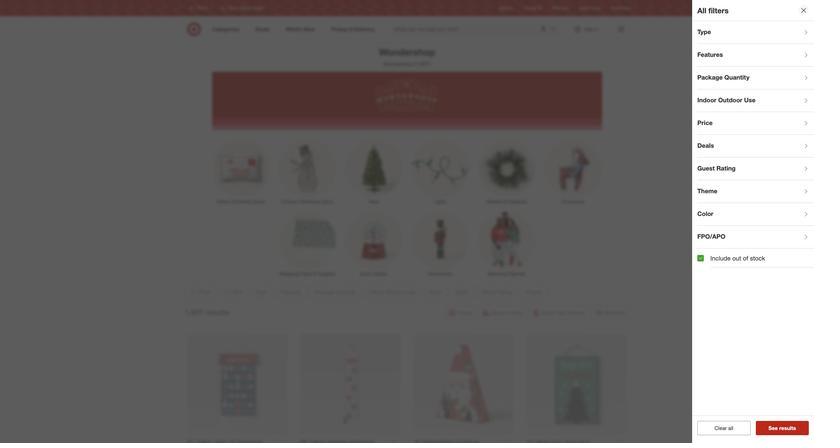 Task type: locate. For each thing, give the bounding box(es) containing it.
1 horizontal spatial results
[[779, 425, 796, 432]]

features
[[697, 51, 723, 58]]

stock
[[750, 254, 765, 262]]

0 vertical spatial outdoor
[[718, 96, 743, 104]]

redcard link
[[553, 5, 568, 11]]

target
[[579, 6, 589, 11]]

1 horizontal spatial &
[[504, 199, 507, 204]]

1 vertical spatial indoor
[[217, 199, 230, 204]]

1 horizontal spatial indoor
[[697, 96, 717, 104]]

see
[[769, 425, 778, 432]]

find
[[611, 6, 618, 11]]

results right see
[[779, 425, 796, 432]]

results
[[206, 308, 230, 317], [779, 425, 796, 432]]

include out of stock
[[710, 254, 765, 262]]

2 christmas from the left
[[299, 199, 320, 204]]

1 horizontal spatial christmas
[[299, 199, 320, 204]]

include
[[710, 254, 731, 262]]

1,957 results
[[185, 308, 230, 317]]

search
[[548, 27, 563, 33]]

1 horizontal spatial decor
[[321, 199, 334, 204]]

rating
[[717, 164, 736, 172]]

1,957
[[185, 308, 203, 317]]

clear
[[715, 425, 727, 432]]

clear all button
[[697, 421, 751, 436]]

ornaments link
[[540, 139, 606, 205]]

nutcrackers
[[428, 271, 453, 277]]

1 christmas from the left
[[231, 199, 252, 204]]

garlands
[[509, 199, 527, 204]]

target circle link
[[579, 5, 601, 11]]

&
[[504, 199, 507, 204], [314, 271, 316, 277]]

supplies
[[318, 271, 335, 277]]

0 horizontal spatial indoor
[[217, 199, 230, 204]]

0 horizontal spatial christmas
[[231, 199, 252, 204]]

deals button
[[697, 135, 814, 158]]

type
[[697, 28, 711, 35]]

Include out of stock checkbox
[[697, 255, 704, 261]]

indoor inside button
[[697, 96, 717, 104]]

matching pajamas link
[[473, 211, 540, 277]]

0 horizontal spatial decor
[[253, 199, 265, 204]]

wondershop
[[379, 46, 435, 58], [384, 61, 413, 67]]

registry link
[[499, 5, 514, 11]]

indoor christmas decor link
[[208, 139, 274, 205]]

1 horizontal spatial outdoor
[[718, 96, 743, 104]]

0 vertical spatial results
[[206, 308, 230, 317]]

0 vertical spatial &
[[504, 199, 507, 204]]

package
[[697, 73, 723, 81]]

snow globes link
[[341, 211, 407, 277]]

out
[[732, 254, 741, 262]]

outdoor christmas decor link
[[274, 139, 341, 205]]

0 horizontal spatial &
[[314, 271, 316, 277]]

wondershop left "(1,957)"
[[384, 61, 413, 67]]

package quantity
[[697, 73, 750, 81]]

christmas
[[231, 199, 252, 204], [299, 199, 320, 204]]

1 vertical spatial results
[[779, 425, 796, 432]]

find stores
[[611, 6, 631, 11]]

0 horizontal spatial results
[[206, 308, 230, 317]]

see results button
[[756, 421, 809, 436]]

deals
[[697, 142, 714, 149]]

pajamas
[[508, 271, 525, 277]]

1 vertical spatial wondershop
[[384, 61, 413, 67]]

results inside button
[[779, 425, 796, 432]]

features button
[[697, 44, 814, 67]]

wrapping
[[280, 271, 299, 277]]

redcard
[[553, 6, 568, 11]]

christmas for outdoor
[[299, 199, 320, 204]]

guest
[[697, 164, 715, 172]]

& right wreaths at top right
[[504, 199, 507, 204]]

What can we help you find? suggestions appear below search field
[[391, 22, 552, 36]]

target circle
[[579, 6, 601, 11]]

1 decor from the left
[[253, 199, 265, 204]]

0 vertical spatial indoor
[[697, 96, 717, 104]]

& right paper
[[314, 271, 316, 277]]

matching
[[488, 271, 507, 277]]

2 decor from the left
[[321, 199, 334, 204]]

0 horizontal spatial outdoor
[[281, 199, 298, 204]]

decor
[[253, 199, 265, 204], [321, 199, 334, 204]]

decor for indoor christmas decor
[[253, 199, 265, 204]]

matching pajamas
[[488, 271, 525, 277]]

1 vertical spatial &
[[314, 271, 316, 277]]

indoor christmas decor
[[217, 199, 265, 204]]

package quantity button
[[697, 67, 814, 89]]

outdoor
[[718, 96, 743, 104], [281, 199, 298, 204]]

1 vertical spatial outdoor
[[281, 199, 298, 204]]

indoor
[[697, 96, 717, 104], [217, 199, 230, 204]]

wondershop up "(1,957)"
[[379, 46, 435, 58]]

results right 1,957
[[206, 308, 230, 317]]



Task type: describe. For each thing, give the bounding box(es) containing it.
weekly ad link
[[524, 5, 542, 11]]

lights
[[434, 199, 446, 204]]

guest rating
[[697, 164, 736, 172]]

registry
[[499, 6, 514, 11]]

type button
[[697, 21, 814, 44]]

ornaments
[[562, 199, 584, 204]]

quantity
[[724, 73, 750, 81]]

price button
[[697, 112, 814, 135]]

decor for outdoor christmas decor
[[321, 199, 334, 204]]

filters
[[709, 6, 729, 15]]

all
[[697, 6, 706, 15]]

(1,957)
[[415, 61, 431, 67]]

wrapping paper & supplies link
[[274, 211, 341, 277]]

price
[[697, 119, 713, 126]]

weekly ad
[[524, 6, 542, 11]]

& inside wrapping paper & supplies link
[[314, 271, 316, 277]]

see results
[[769, 425, 796, 432]]

nutcrackers link
[[407, 211, 473, 277]]

theme button
[[697, 180, 814, 203]]

indoor outdoor use
[[697, 96, 756, 104]]

wreaths & garlands link
[[473, 139, 540, 205]]

all filters dialog
[[692, 0, 814, 443]]

wrapping paper & supplies
[[280, 271, 335, 277]]

paper
[[300, 271, 312, 277]]

indoor outdoor use button
[[697, 89, 814, 112]]

lights link
[[407, 139, 473, 205]]

fpo/apo button
[[697, 226, 814, 249]]

stores
[[619, 6, 631, 11]]

all
[[728, 425, 733, 432]]

color
[[697, 210, 713, 217]]

0 vertical spatial wondershop
[[379, 46, 435, 58]]

christmas for indoor
[[231, 199, 252, 204]]

all filters
[[697, 6, 729, 15]]

indoor for indoor outdoor use
[[697, 96, 717, 104]]

ad
[[538, 6, 542, 11]]

fpo/apo
[[697, 233, 726, 240]]

snow globes
[[360, 271, 388, 277]]

globes
[[373, 271, 388, 277]]

weekly
[[524, 6, 536, 11]]

wreaths
[[486, 199, 503, 204]]

use
[[744, 96, 756, 104]]

of
[[743, 254, 748, 262]]

color button
[[697, 203, 814, 226]]

results for 1,957 results
[[206, 308, 230, 317]]

outdoor inside button
[[718, 96, 743, 104]]

wondershop inside wondershop wondershop (1,957)
[[384, 61, 413, 67]]

circle
[[590, 6, 601, 11]]

search button
[[548, 22, 563, 38]]

indoor for indoor christmas decor
[[217, 199, 230, 204]]

find stores link
[[611, 5, 631, 11]]

trees
[[368, 199, 379, 204]]

wondershop wondershop (1,957)
[[379, 46, 435, 67]]

clear all
[[715, 425, 733, 432]]

& inside wreaths & garlands link
[[504, 199, 507, 204]]

guest rating button
[[697, 158, 814, 180]]

results for see results
[[779, 425, 796, 432]]

wreaths & garlands
[[486, 199, 527, 204]]

trees link
[[341, 139, 407, 205]]

snow
[[360, 271, 372, 277]]

theme
[[697, 187, 718, 195]]

outdoor christmas decor
[[281, 199, 334, 204]]

wondershop at target image
[[212, 72, 602, 130]]



Task type: vqa. For each thing, say whether or not it's contained in the screenshot.
second CHRISTMAS from right
yes



